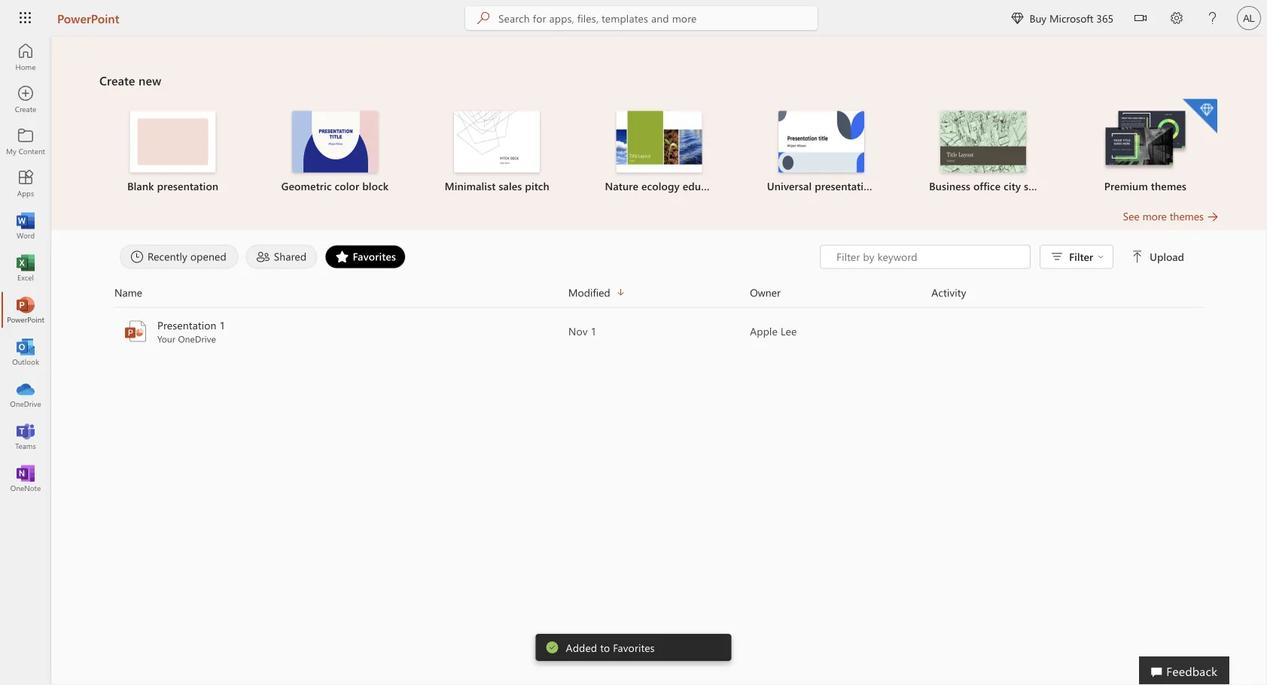 Task type: locate. For each thing, give the bounding box(es) containing it.
teams image
[[18, 429, 33, 444]]

1 vertical spatial themes
[[1170, 209, 1204, 223]]

navigation
[[0, 36, 51, 500]]

row
[[114, 284, 1204, 308]]

activity
[[932, 286, 966, 300]]

create new
[[99, 72, 161, 88]]

presentation 1 your onedrive
[[157, 318, 225, 345]]

see more themes button
[[1123, 209, 1219, 224]]

sales
[[499, 179, 522, 193]]

1 horizontal spatial presentation
[[815, 179, 876, 193]]

1 inside presentation 1 your onedrive
[[220, 318, 225, 332]]

powerpoint image
[[123, 320, 148, 344]]

buy
[[1030, 11, 1047, 25]]

opened
[[190, 250, 226, 264]]

minimalist sales pitch image
[[454, 111, 540, 173]]


[[1011, 12, 1023, 24]]

universal presentation element
[[749, 111, 893, 194]]

my content image
[[18, 134, 33, 149]]

favorites up name button
[[353, 250, 396, 264]]

 upload
[[1132, 250, 1184, 264]]

tab list
[[116, 245, 820, 269]]

feedback button
[[1139, 657, 1229, 686]]

geometric
[[281, 179, 332, 193]]

universal presentation image
[[778, 111, 864, 173]]

row containing name
[[114, 284, 1204, 308]]

1 horizontal spatial 1
[[591, 324, 597, 338]]

modified
[[568, 286, 610, 300]]

presentation for universal presentation
[[815, 179, 876, 193]]

favorites tab
[[321, 245, 410, 269]]

owner button
[[750, 284, 932, 302]]

themes right more
[[1170, 209, 1204, 223]]

feedback
[[1166, 663, 1217, 679]]

upload
[[1150, 250, 1184, 264]]

nature ecology education photo presentation element
[[587, 111, 731, 194]]

minimalist sales pitch
[[445, 179, 549, 193]]

0 vertical spatial favorites
[[353, 250, 396, 264]]

favorites right to
[[613, 641, 655, 655]]

list inside create new main content
[[99, 98, 1219, 209]]

2 presentation from the left
[[815, 179, 876, 193]]

list
[[99, 98, 1219, 209]]

recently opened
[[148, 250, 226, 264]]

minimalist
[[445, 179, 496, 193]]

tab list containing recently opened
[[116, 245, 820, 269]]

toast notification added to favorites region
[[536, 635, 731, 662]]

1
[[220, 318, 225, 332], [591, 324, 597, 338]]

business office city sketch presentation background (widescreen) element
[[911, 111, 1055, 194]]

blank
[[127, 179, 154, 193]]

apple
[[750, 324, 778, 338]]

0 horizontal spatial favorites
[[353, 250, 396, 264]]

presentation right blank on the top of the page
[[157, 179, 218, 193]]

home image
[[18, 50, 33, 65]]

1 right nov
[[591, 324, 597, 338]]

shared element
[[246, 245, 317, 269]]

0 horizontal spatial 1
[[220, 318, 225, 332]]

to
[[600, 641, 610, 655]]

0 horizontal spatial presentation
[[157, 179, 218, 193]]

list containing blank presentation
[[99, 98, 1219, 209]]

al button
[[1231, 0, 1267, 36]]

onedrive image
[[18, 387, 33, 402]]

create new main content
[[51, 36, 1267, 352]]

None search field
[[465, 6, 818, 30]]

Filter by keyword text field
[[835, 250, 1023, 265]]

name presentation 1 cell
[[114, 318, 568, 345]]

added
[[566, 641, 597, 655]]

nov 1
[[568, 324, 597, 338]]

geometric color block
[[281, 179, 389, 193]]

more
[[1143, 209, 1167, 223]]

owner
[[750, 286, 781, 300]]

1 presentation from the left
[[157, 179, 218, 193]]

color
[[335, 179, 359, 193]]

minimalist sales pitch element
[[425, 111, 569, 194]]

recently
[[148, 250, 187, 264]]

1 horizontal spatial favorites
[[613, 641, 655, 655]]

blank presentation element
[[101, 111, 245, 194]]

presentation down universal presentation image
[[815, 179, 876, 193]]

shared tab
[[242, 245, 321, 269]]

recently opened element
[[120, 245, 238, 269]]

0 vertical spatial themes
[[1151, 179, 1187, 193]]

1 right presentation
[[220, 318, 225, 332]]

powerpoint banner
[[0, 0, 1267, 39]]

themes up see more themes button
[[1151, 179, 1187, 193]]

themes
[[1151, 179, 1187, 193], [1170, 209, 1204, 223]]

presentation
[[157, 179, 218, 193], [815, 179, 876, 193]]

favorites inside favorites 'element'
[[353, 250, 396, 264]]

geometric color block image
[[292, 111, 378, 173]]

1 vertical spatial favorites
[[613, 641, 655, 655]]

name
[[114, 286, 142, 300]]

favorites
[[353, 250, 396, 264], [613, 641, 655, 655]]

apple lee
[[750, 324, 797, 338]]



Task type: vqa. For each thing, say whether or not it's contained in the screenshot.
PowerPoint banner
yes



Task type: describe. For each thing, give the bounding box(es) containing it.
themes inside button
[[1170, 209, 1204, 223]]

al
[[1243, 12, 1255, 24]]

premium themes image
[[1103, 111, 1188, 171]]

create image
[[18, 92, 33, 107]]

message element
[[566, 641, 655, 655]]

powerpoint image
[[18, 303, 33, 318]]

onedrive
[[178, 333, 216, 345]]

added to favorites
[[566, 641, 655, 655]]

none search field inside powerpoint banner
[[465, 6, 818, 30]]

presentation for blank presentation
[[157, 179, 218, 193]]

tab list inside create new main content
[[116, 245, 820, 269]]

new
[[139, 72, 161, 88]]

onenote image
[[18, 471, 33, 486]]


[[1098, 254, 1104, 260]]

lee
[[781, 324, 797, 338]]

microsoft
[[1049, 11, 1094, 25]]

pitch
[[525, 179, 549, 193]]

powerpoint
[[57, 10, 119, 26]]

apps image
[[18, 176, 33, 191]]

recently opened tab
[[116, 245, 242, 269]]

block
[[362, 179, 389, 193]]

shared
[[274, 250, 307, 264]]

create
[[99, 72, 135, 88]]

premium
[[1104, 179, 1148, 193]]

word image
[[18, 218, 33, 233]]

modified button
[[568, 284, 750, 302]]

see
[[1123, 209, 1140, 223]]


[[1132, 251, 1144, 263]]

business office city sketch presentation background (widescreen) image
[[940, 111, 1026, 173]]

365
[[1096, 11, 1114, 25]]

presentation
[[157, 318, 217, 332]]

excel image
[[18, 261, 33, 276]]

your
[[157, 333, 175, 345]]

1 for nov 1
[[591, 324, 597, 338]]

nov
[[568, 324, 588, 338]]

filter
[[1069, 250, 1093, 264]]

displaying 1 out of 6 files. status
[[820, 245, 1187, 269]]

outlook image
[[18, 345, 33, 360]]

1 for presentation 1 your onedrive
[[220, 318, 225, 332]]

favorites inside toast notification added to favorites region
[[613, 641, 655, 655]]

 button
[[1123, 0, 1159, 39]]

geometric color block element
[[263, 111, 407, 194]]

premium themes element
[[1073, 99, 1217, 194]]

name button
[[114, 284, 568, 302]]

favorites element
[[325, 245, 406, 269]]

row inside create new main content
[[114, 284, 1204, 308]]

blank presentation
[[127, 179, 218, 193]]

 buy microsoft 365
[[1011, 11, 1114, 25]]

universal
[[767, 179, 812, 193]]

premium themes
[[1104, 179, 1187, 193]]

see more themes
[[1123, 209, 1204, 223]]


[[1135, 12, 1147, 24]]

Search box. Suggestions appear as you type. search field
[[498, 6, 818, 30]]

filter 
[[1069, 250, 1104, 264]]

universal presentation
[[767, 179, 876, 193]]

nature ecology education photo presentation image
[[616, 111, 702, 173]]

premium templates diamond image
[[1183, 99, 1217, 134]]

activity, column 4 of 4 column header
[[932, 284, 1204, 302]]



